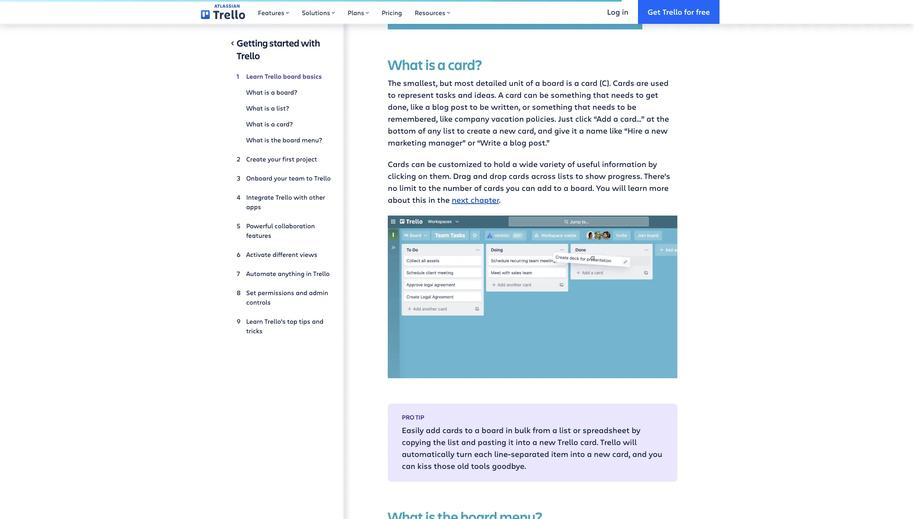 Task type: describe. For each thing, give the bounding box(es) containing it.
get
[[648, 7, 661, 17]]

what for what is the board menu?
[[246, 136, 263, 144]]

pricing link
[[375, 0, 408, 24]]

set
[[246, 288, 256, 297]]

learn trello's top tips and tricks
[[246, 317, 324, 335]]

integrate
[[246, 193, 274, 201]]

0 horizontal spatial into
[[516, 437, 531, 448]]

with for started
[[301, 37, 320, 49]]

started
[[269, 37, 299, 49]]

controls
[[246, 298, 271, 306]]

there's
[[644, 171, 670, 181]]

no
[[388, 183, 397, 193]]

create
[[467, 125, 491, 136]]

a down "card."
[[587, 449, 592, 460]]

pro
[[402, 413, 414, 421]]

card? for what is a card?
[[276, 120, 293, 128]]

done,
[[388, 101, 408, 112]]

a up the 'pasting'
[[475, 425, 480, 436]]

1 horizontal spatial that
[[593, 89, 609, 100]]

card? for what is a card? the smallest, but most detailed unit of a board is a card (c). cards are used to represent tasks and ideas. a card can be something that needs to get done, like a blog post to be written, or something that needs to be remembered, like company vacation policies. just click "add a card…" at the bottom of any list to create a new card, and give it a name like "hire a new marketing manager" or "write a blog post."
[[448, 55, 482, 74]]

free
[[696, 7, 710, 17]]

a view of moving a card on a trello board image
[[388, 216, 678, 378]]

unit
[[509, 78, 524, 88]]

learn trello board basics link
[[237, 68, 331, 84]]

card.
[[580, 437, 598, 448]]

0 vertical spatial or
[[522, 101, 530, 112]]

to down are
[[636, 89, 644, 100]]

add inside cards can be customized to hold a wide variety of useful information by clicking on them. drag and drop cards across lists to show progress. there's no limit to the number of cards you can add to a board. you will learn more about this in the
[[537, 183, 552, 193]]

resources button
[[408, 0, 457, 24]]

cards can be customized to hold a wide variety of useful information by clicking on them. drag and drop cards across lists to show progress. there's no limit to the number of cards you can add to a board. you will learn more about this in the
[[388, 159, 670, 205]]

what is a list? link
[[237, 100, 331, 116]]

your for create
[[268, 155, 281, 163]]

card…"
[[620, 113, 645, 124]]

page progress progress bar
[[0, 0, 622, 2]]

of right 'unit'
[[526, 78, 533, 88]]

easily
[[402, 425, 424, 436]]

basics
[[303, 72, 322, 81]]

board.
[[571, 183, 594, 193]]

a right 'unit'
[[535, 78, 540, 88]]

a down what is a list? on the top of page
[[271, 120, 275, 128]]

to up company
[[470, 101, 478, 112]]

policies.
[[526, 113, 556, 124]]

a down the lists
[[564, 183, 569, 193]]

each
[[474, 449, 492, 460]]

be down ideas.
[[480, 101, 489, 112]]

information
[[602, 159, 646, 169]]

next
[[452, 194, 469, 205]]

admin
[[309, 288, 328, 297]]

what for what is a card?
[[246, 120, 263, 128]]

onboard your team to trello link
[[237, 170, 331, 186]]

activate different views
[[246, 250, 317, 259]]

the inside what is a card? the smallest, but most detailed unit of a board is a card (c). cards are used to represent tasks and ideas. a card can be something that needs to get done, like a blog post to be written, or something that needs to be remembered, like company vacation policies. just click "add a card…" at the bottom of any list to create a new card, and give it a name like "hire a new marketing manager" or "write a blog post."
[[657, 113, 669, 124]]

automatically
[[402, 449, 455, 460]]

turn
[[457, 449, 472, 460]]

will inside pro tip easily add cards to a board in bulk from a list or spreadsheet by copying the list and pasting it into a new trello card. trello will automatically turn each line-separated item into a new card, and you can kiss those old tools goodbye.
[[623, 437, 637, 448]]

trello inside integrate trello with other apps
[[276, 193, 292, 201]]

resources
[[415, 8, 445, 17]]

new down "card."
[[594, 449, 610, 460]]

is for what is a list?
[[264, 104, 269, 112]]

is for what is a board?
[[264, 88, 269, 96]]

cards inside pro tip easily add cards to a board in bulk from a list or spreadsheet by copying the list and pasting it into a new trello card. trello will automatically turn each line-separated item into a new card, and you can kiss those old tools goodbye.
[[442, 425, 463, 436]]

used
[[651, 78, 669, 88]]

solutions
[[302, 8, 330, 17]]

it inside pro tip easily add cards to a board in bulk from a list or spreadsheet by copying the list and pasting it into a new trello card. trello will automatically turn each line-separated item into a new card, and you can kiss those old tools goodbye.
[[508, 437, 514, 448]]

trello up item
[[558, 437, 578, 448]]

(c).
[[600, 78, 611, 88]]

a right "write on the top
[[503, 137, 508, 148]]

board down what is a card? link
[[283, 136, 300, 144]]

a inside 'link'
[[271, 88, 275, 96]]

activate
[[246, 250, 271, 259]]

a right from
[[552, 425, 557, 436]]

progress.
[[608, 171, 642, 181]]

different
[[273, 250, 298, 259]]

onboard your team to trello
[[246, 174, 331, 182]]

show
[[585, 171, 606, 181]]

of up the lists
[[568, 159, 575, 169]]

the down the them. on the top of page
[[428, 183, 441, 193]]

to down the
[[388, 89, 396, 100]]

views
[[300, 250, 317, 259]]

what is the board menu?
[[246, 136, 322, 144]]

you inside pro tip easily add cards to a board in bulk from a list or spreadsheet by copying the list and pasting it into a new trello card. trello will automatically turn each line-separated item into a new card, and you can kiss those old tools goodbye.
[[649, 449, 662, 460]]

plans button
[[341, 0, 375, 24]]

trello down spreadsheet
[[600, 437, 621, 448]]

log in
[[607, 7, 629, 17]]

atlassian trello image
[[201, 4, 245, 19]]

to down the lists
[[554, 183, 562, 193]]

to down company
[[457, 125, 465, 136]]

goodbye.
[[492, 461, 526, 472]]

1 vertical spatial needs
[[593, 101, 615, 112]]

drag
[[453, 171, 471, 181]]

but
[[440, 78, 452, 88]]

be inside cards can be customized to hold a wide variety of useful information by clicking on them. drag and drop cards across lists to show progress. there's no limit to the number of cards you can add to a board. you will learn more about this in the
[[427, 159, 436, 169]]

trello up what is a board?
[[265, 72, 282, 81]]

activate different views link
[[237, 247, 331, 263]]

a up "write on the top
[[493, 125, 497, 136]]

1 horizontal spatial into
[[570, 449, 585, 460]]

just
[[558, 113, 573, 124]]

board up board?
[[283, 72, 301, 81]]

in right anything
[[306, 269, 312, 278]]

0 vertical spatial like
[[410, 101, 423, 112]]

set permissions and admin controls link
[[237, 285, 331, 310]]

to down on
[[419, 183, 426, 193]]

hold
[[494, 159, 510, 169]]

integrate trello with other apps link
[[237, 189, 331, 215]]

with for trello
[[294, 193, 307, 201]]

onboard
[[246, 174, 272, 182]]

automate anything in trello
[[246, 269, 330, 278]]

create
[[246, 155, 266, 163]]

the down what is a card?
[[271, 136, 281, 144]]

across
[[531, 171, 556, 181]]

pricing
[[382, 8, 402, 17]]

a down click
[[579, 125, 584, 136]]

to right team
[[306, 174, 313, 182]]

"hire
[[625, 125, 643, 136]]

create your first project
[[246, 155, 317, 163]]

new down at
[[651, 125, 668, 136]]

board inside what is a card? the smallest, but most detailed unit of a board is a card (c). cards are used to represent tasks and ideas. a card can be something that needs to get done, like a blog post to be written, or something that needs to be remembered, like company vacation policies. just click "add a card…" at the bottom of any list to create a new card, and give it a name like "hire a new marketing manager" or "write a blog post."
[[542, 78, 564, 88]]

card, inside what is a card? the smallest, but most detailed unit of a board is a card (c). cards are used to represent tasks and ideas. a card can be something that needs to get done, like a blog post to be written, or something that needs to be remembered, like company vacation policies. just click "add a card…" at the bottom of any list to create a new card, and give it a name like "hire a new marketing manager" or "write a blog post."
[[518, 125, 536, 136]]

item
[[551, 449, 568, 460]]

what for what is a list?
[[246, 104, 263, 112]]

limit
[[399, 183, 417, 193]]

kiss
[[417, 461, 432, 472]]

from
[[533, 425, 550, 436]]

in inside cards can be customized to hold a wide variety of useful information by clicking on them. drag and drop cards across lists to show progress. there's no limit to the number of cards you can add to a board. you will learn more about this in the
[[428, 194, 435, 205]]

is for what is a card? the smallest, but most detailed unit of a board is a card (c). cards are used to represent tasks and ideas. a card can be something that needs to get done, like a blog post to be written, or something that needs to be remembered, like company vacation policies. just click "add a card…" at the bottom of any list to create a new card, and give it a name like "hire a new marketing manager" or "write a blog post."
[[426, 55, 435, 74]]

1 horizontal spatial cards
[[484, 183, 504, 193]]

trello up other
[[314, 174, 331, 182]]

automate
[[246, 269, 276, 278]]

new down from
[[539, 437, 556, 448]]

wide
[[519, 159, 538, 169]]

separated
[[511, 449, 549, 460]]

card, inside pro tip easily add cards to a board in bulk from a list or spreadsheet by copying the list and pasting it into a new trello card. trello will automatically turn each line-separated item into a new card, and you can kiss those old tools goodbye.
[[612, 449, 630, 460]]

list?
[[276, 104, 289, 112]]

0 vertical spatial needs
[[611, 89, 634, 100]]

you
[[596, 183, 610, 193]]

0 vertical spatial something
[[551, 89, 591, 100]]

in right log
[[622, 7, 629, 17]]

a right hold
[[512, 159, 517, 169]]

0 horizontal spatial or
[[468, 137, 475, 148]]

of up next chapter .
[[474, 183, 482, 193]]

a up but
[[438, 55, 446, 74]]

learn for learn trello board basics
[[246, 72, 263, 81]]

give
[[554, 125, 570, 136]]

board?
[[276, 88, 297, 96]]

be up the card…"
[[627, 101, 637, 112]]

old
[[457, 461, 469, 472]]

about
[[388, 194, 410, 205]]

manager"
[[428, 137, 466, 148]]

your for onboard
[[274, 174, 287, 182]]



Task type: vqa. For each thing, say whether or not it's contained in the screenshot.
the search field
no



Task type: locate. For each thing, give the bounding box(es) containing it.
list
[[443, 125, 455, 136], [559, 425, 571, 436], [448, 437, 459, 448]]

1 vertical spatial blog
[[510, 137, 527, 148]]

1 vertical spatial cards
[[484, 183, 504, 193]]

0 horizontal spatial blog
[[432, 101, 449, 112]]

next chapter link
[[452, 194, 499, 205]]

trello up admin
[[313, 269, 330, 278]]

0 vertical spatial it
[[572, 125, 577, 136]]

and inside learn trello's top tips and tricks
[[312, 317, 324, 325]]

smallest,
[[403, 78, 438, 88]]

0 vertical spatial cards
[[613, 78, 634, 88]]

1 vertical spatial your
[[274, 174, 287, 182]]

0 horizontal spatial cards
[[388, 159, 409, 169]]

it inside what is a card? the smallest, but most detailed unit of a board is a card (c). cards are used to represent tasks and ideas. a card can be something that needs to get done, like a blog post to be written, or something that needs to be remembered, like company vacation policies. just click "add a card…" at the bottom of any list to create a new card, and give it a name like "hire a new marketing manager" or "write a blog post."
[[572, 125, 577, 136]]

0 vertical spatial by
[[648, 159, 657, 169]]

is up just
[[566, 78, 572, 88]]

is for what is the board menu?
[[264, 136, 269, 144]]

what up the
[[388, 55, 423, 74]]

card? inside what is a card? the smallest, but most detailed unit of a board is a card (c). cards are used to represent tasks and ideas. a card can be something that needs to get done, like a blog post to be written, or something that needs to be remembered, like company vacation policies. just click "add a card…" at the bottom of any list to create a new card, and give it a name like "hire a new marketing manager" or "write a blog post."
[[448, 55, 482, 74]]

cards
[[613, 78, 634, 88], [388, 159, 409, 169]]

2 vertical spatial like
[[610, 125, 623, 136]]

needs
[[611, 89, 634, 100], [593, 101, 615, 112]]

1 vertical spatial with
[[294, 193, 307, 201]]

will down spreadsheet
[[623, 437, 637, 448]]

integrate trello with other apps
[[246, 193, 325, 211]]

project
[[296, 155, 317, 163]]

board up the 'pasting'
[[482, 425, 504, 436]]

or up "card."
[[573, 425, 581, 436]]

0 vertical spatial your
[[268, 155, 281, 163]]

something up just
[[551, 89, 591, 100]]

the inside pro tip easily add cards to a board in bulk from a list or spreadsheet by copying the list and pasting it into a new trello card. trello will automatically turn each line-separated item into a new card, and you can kiss those old tools goodbye.
[[433, 437, 446, 448]]

1 horizontal spatial card?
[[448, 55, 482, 74]]

what up create
[[246, 136, 263, 144]]

are
[[636, 78, 649, 88]]

what for what is a card? the smallest, but most detailed unit of a board is a card (c). cards are used to represent tasks and ideas. a card can be something that needs to get done, like a blog post to be written, or something that needs to be remembered, like company vacation policies. just click "add a card…" at the bottom of any list to create a new card, and give it a name like "hire a new marketing manager" or "write a blog post."
[[388, 55, 423, 74]]

it right give
[[572, 125, 577, 136]]

0 horizontal spatial add
[[426, 425, 440, 436]]

will inside cards can be customized to hold a wide variety of useful information by clicking on them. drag and drop cards across lists to show progress. there's no limit to the number of cards you can add to a board. you will learn more about this in the
[[612, 183, 626, 193]]

0 vertical spatial blog
[[432, 101, 449, 112]]

of left any
[[418, 125, 425, 136]]

can up policies.
[[524, 89, 537, 100]]

0 horizontal spatial it
[[508, 437, 514, 448]]

1 horizontal spatial card
[[581, 78, 598, 88]]

what down what is a list? on the top of page
[[246, 120, 263, 128]]

a left list?
[[271, 104, 275, 112]]

2 vertical spatial cards
[[442, 425, 463, 436]]

trello's
[[265, 317, 286, 325]]

1 vertical spatial learn
[[246, 317, 263, 325]]

can inside pro tip easily add cards to a board in bulk from a list or spreadsheet by copying the list and pasting it into a new trello card. trello will automatically turn each line-separated item into a new card, and you can kiss those old tools goodbye.
[[402, 461, 415, 472]]

something up policies.
[[532, 101, 573, 112]]

be
[[539, 89, 549, 100], [480, 101, 489, 112], [627, 101, 637, 112], [427, 159, 436, 169]]

2 vertical spatial list
[[448, 437, 459, 448]]

blog down tasks
[[432, 101, 449, 112]]

a up separated
[[533, 437, 537, 448]]

a down at
[[645, 125, 649, 136]]

cards inside cards can be customized to hold a wide variety of useful information by clicking on them. drag and drop cards across lists to show progress. there's no limit to the number of cards you can add to a board. you will learn more about this in the
[[388, 159, 409, 169]]

"write
[[477, 137, 501, 148]]

1 vertical spatial by
[[632, 425, 641, 436]]

create your first project link
[[237, 151, 331, 167]]

plans
[[348, 8, 364, 17]]

of
[[526, 78, 533, 88], [418, 125, 425, 136], [568, 159, 575, 169], [474, 183, 482, 193]]

what is a board? link
[[237, 84, 331, 100]]

into down bulk at the bottom right of page
[[516, 437, 531, 448]]

can down across
[[522, 183, 535, 193]]

trello down onboard your team to trello link
[[276, 193, 292, 201]]

1 horizontal spatial by
[[648, 159, 657, 169]]

be up policies.
[[539, 89, 549, 100]]

automate anything in trello link
[[237, 266, 331, 282]]

the
[[657, 113, 669, 124], [271, 136, 281, 144], [428, 183, 441, 193], [437, 194, 450, 205], [433, 437, 446, 448]]

pro tip easily add cards to a board in bulk from a list or spreadsheet by copying the list and pasting it into a new trello card. trello will automatically turn each line-separated item into a new card, and you can kiss those old tools goodbye.
[[402, 413, 662, 472]]

2 learn from the top
[[246, 317, 263, 325]]

1 horizontal spatial like
[[440, 113, 453, 124]]

and inside cards can be customized to hold a wide variety of useful information by clicking on them. drag and drop cards across lists to show progress. there's no limit to the number of cards you can add to a board. you will learn more about this in the
[[473, 171, 488, 181]]

learn for learn trello's top tips and tricks
[[246, 317, 263, 325]]

collaboration
[[275, 222, 315, 230]]

get trello for free
[[648, 7, 710, 17]]

list up turn
[[448, 437, 459, 448]]

is up what is a list? on the top of page
[[264, 88, 269, 96]]

ideas.
[[474, 89, 496, 100]]

and inside set permissions and admin controls
[[296, 288, 307, 297]]

cards up turn
[[442, 425, 463, 436]]

by inside pro tip easily add cards to a board in bulk from a list or spreadsheet by copying the list and pasting it into a new trello card. trello will automatically turn each line-separated item into a new card, and you can kiss those old tools goodbye.
[[632, 425, 641, 436]]

card, down spreadsheet
[[612, 449, 630, 460]]

learn up tricks
[[246, 317, 263, 325]]

or up policies.
[[522, 101, 530, 112]]

in
[[622, 7, 629, 17], [428, 194, 435, 205], [306, 269, 312, 278], [506, 425, 513, 436]]

any
[[427, 125, 441, 136]]

this
[[412, 194, 426, 205]]

to up the card…"
[[617, 101, 625, 112]]

new down "vacation"
[[499, 125, 516, 136]]

getting
[[237, 37, 268, 49]]

a left (c).
[[574, 78, 579, 88]]

what inside what is a card? the smallest, but most detailed unit of a board is a card (c). cards are used to represent tasks and ideas. a card can be something that needs to get done, like a blog post to be written, or something that needs to be remembered, like company vacation policies. just click "add a card…" at the bottom of any list to create a new card, and give it a name like "hire a new marketing manager" or "write a blog post."
[[388, 55, 423, 74]]

trello left "for"
[[663, 7, 682, 17]]

for
[[684, 7, 694, 17]]

0 vertical spatial card
[[581, 78, 598, 88]]

lists
[[558, 171, 574, 181]]

0 horizontal spatial that
[[575, 101, 591, 112]]

by right spreadsheet
[[632, 425, 641, 436]]

with inside integrate trello with other apps
[[294, 193, 307, 201]]

0 vertical spatial into
[[516, 437, 531, 448]]

is inside 'link'
[[264, 88, 269, 96]]

trello left started
[[237, 49, 260, 62]]

like down the represent
[[410, 101, 423, 112]]

0 horizontal spatial card,
[[518, 125, 536, 136]]

tools
[[471, 461, 490, 472]]

your inside "create your first project" link
[[268, 155, 281, 163]]

is up smallest,
[[426, 55, 435, 74]]

1 vertical spatial card
[[505, 89, 522, 100]]

next chapter .
[[452, 194, 501, 205]]

0 horizontal spatial by
[[632, 425, 641, 436]]

by inside cards can be customized to hold a wide variety of useful information by clicking on them. drag and drop cards across lists to show progress. there's no limit to the number of cards you can add to a board. you will learn more about this in the
[[648, 159, 657, 169]]

your inside onboard your team to trello link
[[274, 174, 287, 182]]

company
[[455, 113, 489, 124]]

1 vertical spatial that
[[575, 101, 591, 112]]

solutions button
[[296, 0, 341, 24]]

add right easily
[[426, 425, 440, 436]]

2 horizontal spatial cards
[[509, 171, 529, 181]]

card? down what is a list? link
[[276, 120, 293, 128]]

marketing
[[388, 137, 426, 148]]

1 horizontal spatial or
[[522, 101, 530, 112]]

learn up what is a board?
[[246, 72, 263, 81]]

a right "add
[[613, 113, 618, 124]]

name
[[586, 125, 608, 136]]

those
[[434, 461, 455, 472]]

will down progress.
[[612, 183, 626, 193]]

you inside cards can be customized to hold a wide variety of useful information by clicking on them. drag and drop cards across lists to show progress. there's no limit to the number of cards you can add to a board. you will learn more about this in the
[[506, 183, 520, 193]]

a view of a list on a trello board image
[[388, 0, 643, 29]]

1 vertical spatial add
[[426, 425, 440, 436]]

something
[[551, 89, 591, 100], [532, 101, 573, 112]]

1 vertical spatial cards
[[388, 159, 409, 169]]

0 horizontal spatial cards
[[442, 425, 463, 436]]

0 vertical spatial add
[[537, 183, 552, 193]]

1 vertical spatial card?
[[276, 120, 293, 128]]

with inside getting started with trello
[[301, 37, 320, 49]]

a down the represent
[[425, 101, 430, 112]]

0 vertical spatial learn
[[246, 72, 263, 81]]

clicking
[[388, 171, 416, 181]]

1 vertical spatial into
[[570, 449, 585, 460]]

0 vertical spatial card,
[[518, 125, 536, 136]]

learn trello board basics
[[246, 72, 322, 81]]

1 horizontal spatial blog
[[510, 137, 527, 148]]

it
[[572, 125, 577, 136], [508, 437, 514, 448]]

by
[[648, 159, 657, 169], [632, 425, 641, 436]]

cards down wide on the right of the page
[[509, 171, 529, 181]]

trello inside getting started with trello
[[237, 49, 260, 62]]

learn trello's top tips and tricks link
[[237, 314, 331, 339]]

what for what is a board?
[[246, 88, 263, 96]]

1 vertical spatial will
[[623, 437, 637, 448]]

list right from
[[559, 425, 571, 436]]

list inside what is a card? the smallest, but most detailed unit of a board is a card (c). cards are used to represent tasks and ideas. a card can be something that needs to get done, like a blog post to be written, or something that needs to be remembered, like company vacation policies. just click "add a card…" at the bottom of any list to create a new card, and give it a name like "hire a new marketing manager" or "write a blog post."
[[443, 125, 455, 136]]

0 vertical spatial card?
[[448, 55, 482, 74]]

to left hold
[[484, 159, 492, 169]]

0 horizontal spatial card?
[[276, 120, 293, 128]]

1 learn from the top
[[246, 72, 263, 81]]

0 vertical spatial that
[[593, 89, 609, 100]]

a
[[498, 89, 503, 100]]

2 vertical spatial or
[[573, 425, 581, 436]]

with left other
[[294, 193, 307, 201]]

card? up the most
[[448, 55, 482, 74]]

into
[[516, 437, 531, 448], [570, 449, 585, 460]]

add inside pro tip easily add cards to a board in bulk from a list or spreadsheet by copying the list and pasting it into a new trello card. trello will automatically turn each line-separated item into a new card, and you can kiss those old tools goodbye.
[[426, 425, 440, 436]]

copying
[[402, 437, 431, 448]]

drop
[[490, 171, 507, 181]]

what is a list?
[[246, 104, 289, 112]]

0 vertical spatial cards
[[509, 171, 529, 181]]

variety
[[540, 159, 566, 169]]

log in link
[[598, 0, 638, 24]]

add down across
[[537, 183, 552, 193]]

like
[[410, 101, 423, 112], [440, 113, 453, 124], [610, 125, 623, 136]]

1 vertical spatial or
[[468, 137, 475, 148]]

1 vertical spatial you
[[649, 449, 662, 460]]

what up what is a list? on the top of page
[[246, 88, 263, 96]]

card left (c).
[[581, 78, 598, 88]]

cards right (c).
[[613, 78, 634, 88]]

post."
[[529, 137, 550, 148]]

at
[[647, 113, 655, 124]]

to inside pro tip easily add cards to a board in bulk from a list or spreadsheet by copying the list and pasting it into a new trello card. trello will automatically turn each line-separated item into a new card, and you can kiss those old tools goodbye.
[[465, 425, 473, 436]]

2 horizontal spatial like
[[610, 125, 623, 136]]

board inside pro tip easily add cards to a board in bulk from a list or spreadsheet by copying the list and pasting it into a new trello card. trello will automatically turn each line-separated item into a new card, and you can kiss those old tools goodbye.
[[482, 425, 504, 436]]

or inside pro tip easily add cards to a board in bulk from a list or spreadsheet by copying the list and pasting it into a new trello card. trello will automatically turn each line-separated item into a new card, and you can kiss those old tools goodbye.
[[573, 425, 581, 436]]

is
[[426, 55, 435, 74], [566, 78, 572, 88], [264, 88, 269, 96], [264, 104, 269, 112], [264, 120, 269, 128], [264, 136, 269, 144]]

be up on
[[427, 159, 436, 169]]

in right this
[[428, 194, 435, 205]]

what is a card? the smallest, but most detailed unit of a board is a card (c). cards are used to represent tasks and ideas. a card can be something that needs to get done, like a blog post to be written, or something that needs to be remembered, like company vacation policies. just click "add a card…" at the bottom of any list to create a new card, and give it a name like "hire a new marketing manager" or "write a blog post."
[[388, 55, 669, 148]]

0 vertical spatial you
[[506, 183, 520, 193]]

detailed
[[476, 78, 507, 88]]

list up manager"
[[443, 125, 455, 136]]

trello
[[663, 7, 682, 17], [237, 49, 260, 62], [265, 72, 282, 81], [314, 174, 331, 182], [276, 193, 292, 201], [313, 269, 330, 278], [558, 437, 578, 448], [600, 437, 621, 448]]

card?
[[448, 55, 482, 74], [276, 120, 293, 128]]

what inside 'link'
[[246, 88, 263, 96]]

1 horizontal spatial you
[[649, 449, 662, 460]]

1 horizontal spatial cards
[[613, 78, 634, 88]]

1 vertical spatial card,
[[612, 449, 630, 460]]

with right started
[[301, 37, 320, 49]]

what
[[388, 55, 423, 74], [246, 88, 263, 96], [246, 104, 263, 112], [246, 120, 263, 128], [246, 136, 263, 144]]

needs up the card…"
[[611, 89, 634, 100]]

is for what is a card?
[[264, 120, 269, 128]]

the right at
[[657, 113, 669, 124]]

or down create
[[468, 137, 475, 148]]

most
[[454, 78, 474, 88]]

getting started with trello link
[[237, 37, 331, 65]]

you
[[506, 183, 520, 193], [649, 449, 662, 460]]

1 vertical spatial like
[[440, 113, 453, 124]]

learn inside learn trello's top tips and tricks
[[246, 317, 263, 325]]

is left list?
[[264, 104, 269, 112]]

the left the next
[[437, 194, 450, 205]]

remembered,
[[388, 113, 438, 124]]

1 horizontal spatial card,
[[612, 449, 630, 460]]

1 horizontal spatial add
[[537, 183, 552, 193]]

in left bulk at the bottom right of page
[[506, 425, 513, 436]]

0 horizontal spatial you
[[506, 183, 520, 193]]

like up any
[[440, 113, 453, 124]]

into down "card."
[[570, 449, 585, 460]]

that down (c).
[[593, 89, 609, 100]]

the
[[388, 78, 401, 88]]

0 vertical spatial list
[[443, 125, 455, 136]]

can inside what is a card? the smallest, but most detailed unit of a board is a card (c). cards are used to represent tasks and ideas. a card can be something that needs to get done, like a blog post to be written, or something that needs to be remembered, like company vacation policies. just click "add a card…" at the bottom of any list to create a new card, and give it a name like "hire a new marketing manager" or "write a blog post."
[[524, 89, 537, 100]]

1 vertical spatial something
[[532, 101, 573, 112]]

2 horizontal spatial or
[[573, 425, 581, 436]]

card, up post."
[[518, 125, 536, 136]]

set permissions and admin controls
[[246, 288, 328, 306]]

1 vertical spatial list
[[559, 425, 571, 436]]

tip
[[415, 413, 424, 421]]

can up on
[[411, 159, 425, 169]]

card,
[[518, 125, 536, 136], [612, 449, 630, 460]]

your left first
[[268, 155, 281, 163]]

what is a card? link
[[237, 116, 331, 132]]

what is a card?
[[246, 120, 293, 128]]

is down what is a list? on the top of page
[[264, 120, 269, 128]]

them.
[[430, 171, 451, 181]]

can left kiss
[[402, 461, 415, 472]]

your left team
[[274, 174, 287, 182]]

in inside pro tip easily add cards to a board in bulk from a list or spreadsheet by copying the list and pasting it into a new trello card. trello will automatically turn each line-separated item into a new card, and you can kiss those old tools goodbye.
[[506, 425, 513, 436]]

cards up clicking
[[388, 159, 409, 169]]

0 horizontal spatial card
[[505, 89, 522, 100]]

post
[[451, 101, 468, 112]]

cards inside what is a card? the smallest, but most detailed unit of a board is a card (c). cards are used to represent tasks and ideas. a card can be something that needs to get done, like a blog post to be written, or something that needs to be remembered, like company vacation policies. just click "add a card…" at the bottom of any list to create a new card, and give it a name like "hire a new marketing manager" or "write a blog post."
[[613, 78, 634, 88]]

to up the board.
[[576, 171, 583, 181]]

that up click
[[575, 101, 591, 112]]

"add
[[594, 113, 611, 124]]

useful
[[577, 159, 600, 169]]

0 vertical spatial with
[[301, 37, 320, 49]]

0 vertical spatial will
[[612, 183, 626, 193]]

other
[[309, 193, 325, 201]]

1 vertical spatial it
[[508, 437, 514, 448]]

powerful collaboration features
[[246, 222, 315, 240]]

1 horizontal spatial it
[[572, 125, 577, 136]]

0 horizontal spatial like
[[410, 101, 423, 112]]

like left "hire
[[610, 125, 623, 136]]



